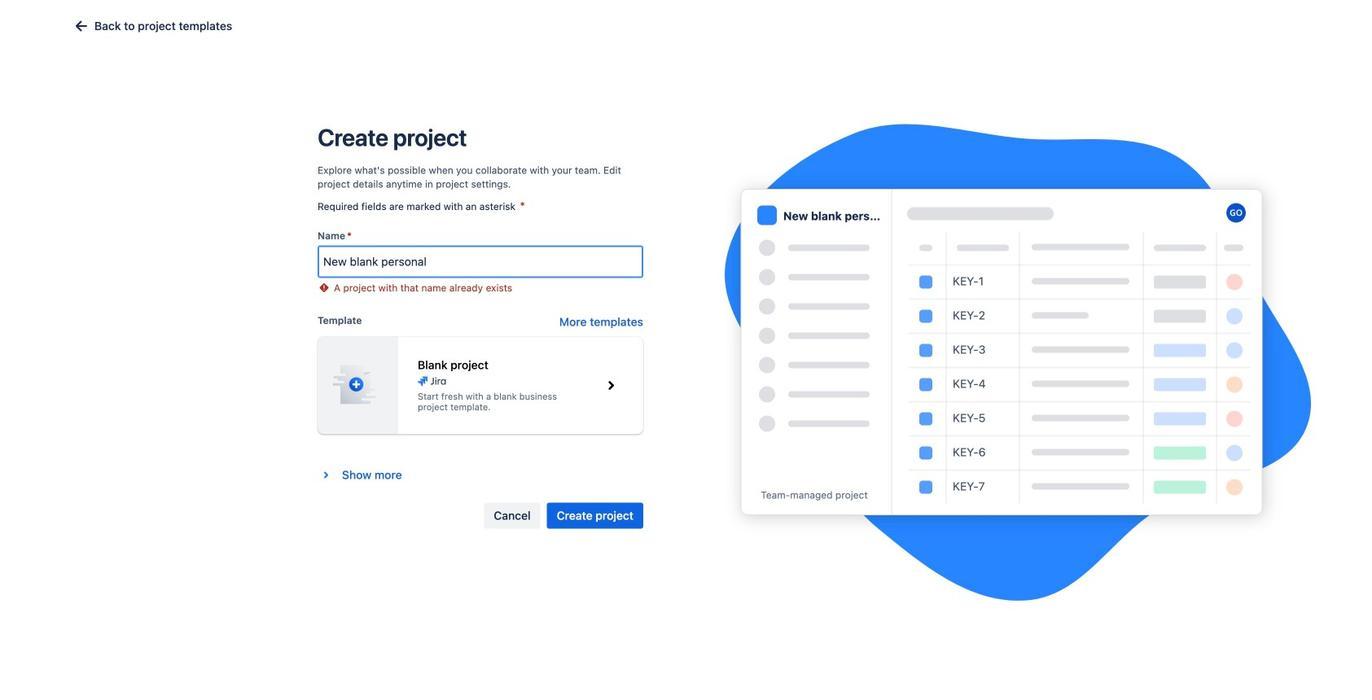 Task type: describe. For each thing, give the bounding box(es) containing it.
Search field
[[1059, 9, 1222, 35]]

1 list item from the left
[[104, 0, 177, 45]]

Try a team name, project goal, milestone... field
[[318, 247, 643, 276]]

jira image
[[418, 375, 446, 388]]

clear image
[[379, 121, 392, 134]]

error image
[[318, 281, 331, 294]]



Task type: vqa. For each thing, say whether or not it's contained in the screenshot.
open Icon
yes



Task type: locate. For each thing, give the bounding box(es) containing it.
clear image
[[350, 121, 363, 134]]

0 horizontal spatial list item
[[104, 0, 177, 45]]

list item
[[104, 0, 177, 45], [184, 0, 247, 45]]

change template image
[[598, 372, 624, 398]]

open image
[[395, 117, 415, 137]]

banner
[[0, 0, 1368, 46]]

list
[[101, 0, 959, 45]]

primary element
[[10, 0, 959, 45]]

2 list item from the left
[[184, 0, 247, 45]]

illustration showing preview of jira project interface after the project creation is done image
[[725, 124, 1311, 601]]

jira image
[[42, 13, 84, 32], [42, 13, 84, 32], [418, 375, 446, 388]]

1 horizontal spatial list item
[[184, 0, 247, 45]]



